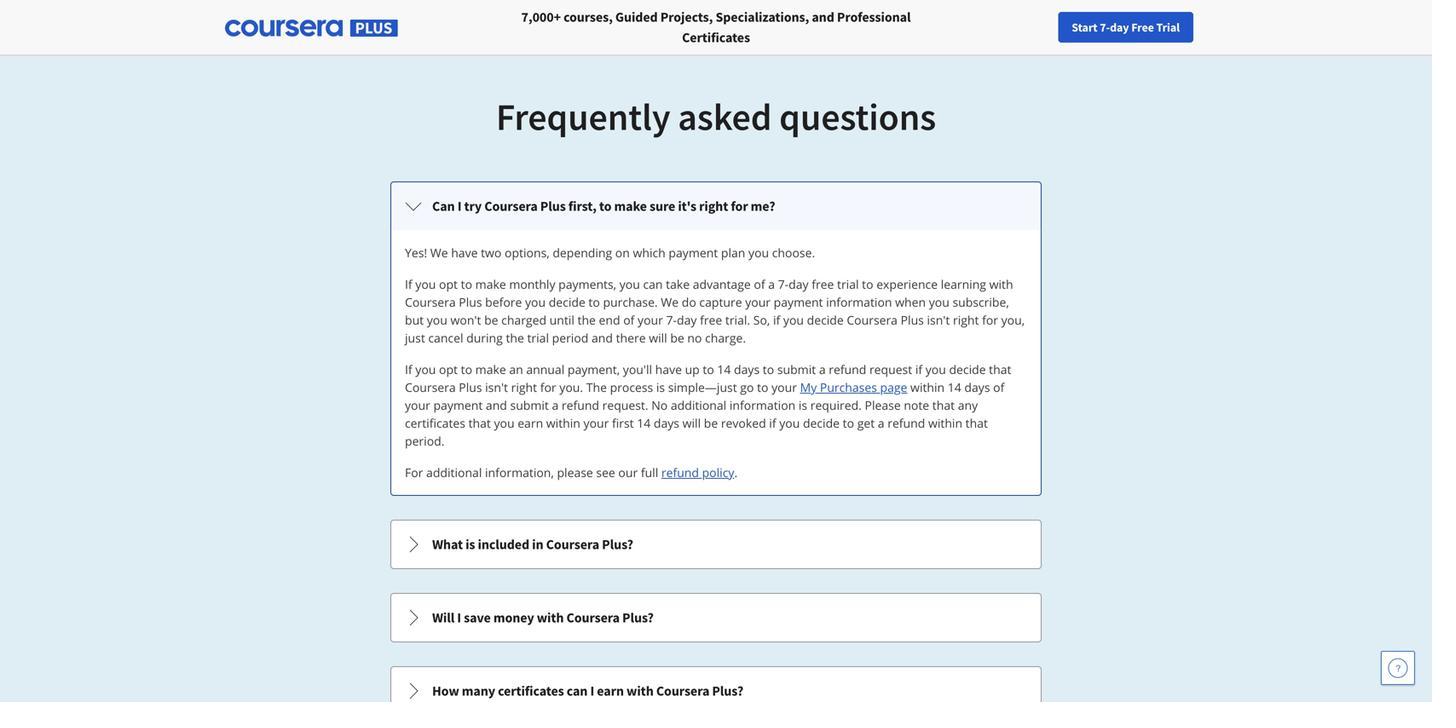Task type: vqa. For each thing, say whether or not it's contained in the screenshot.
of
yes



Task type: describe. For each thing, give the bounding box(es) containing it.
find your new career
[[1069, 20, 1176, 35]]

we inside if you opt to make monthly payments, you can take advantage of a 7-day free trial to experience learning with coursera plus before you decide to purchase. we do capture your payment information when you subscribe, but you won't be charged until the end of your 7-day free trial. so, if you decide coursera plus isn't right for you, just cancel during the trial period and there will be no charge.
[[661, 294, 679, 310]]

until
[[550, 312, 575, 328]]

when
[[896, 294, 926, 310]]

submit inside "within 14 days of your payment and submit a refund request. no additional information is required. please note that any certificates that you earn within your first 14 days will be revoked if you decide to get a refund within that period."
[[510, 397, 549, 414]]

subscribe,
[[953, 294, 1010, 310]]

coursera right try
[[485, 198, 538, 215]]

you right "revoked"
[[780, 415, 800, 432]]

a right get
[[878, 415, 885, 432]]

start
[[1072, 20, 1098, 35]]

revoked
[[721, 415, 766, 432]]

for
[[405, 465, 423, 481]]

end
[[599, 312, 620, 328]]

14 inside if you opt to make an annual payment, you'll have up to 14 days to submit a refund request if you decide that coursera plus isn't right for you. the process is simple—just go to your
[[718, 362, 731, 378]]

during
[[467, 330, 503, 346]]

get
[[858, 415, 875, 432]]

1 vertical spatial be
[[671, 330, 685, 346]]

that left any
[[933, 397, 955, 414]]

help center image
[[1388, 658, 1409, 679]]

plan
[[721, 245, 746, 261]]

that down any
[[966, 415, 988, 432]]

for inside if you opt to make an annual payment, you'll have up to 14 days to submit a refund request if you decide that coursera plus isn't right for you. the process is simple—just go to your
[[540, 379, 557, 396]]

any
[[958, 397, 978, 414]]

can i try coursera plus first, to make sure it's right for me? button
[[391, 182, 1041, 230]]

7,000+
[[522, 9, 561, 26]]

within down any
[[929, 415, 963, 432]]

within 14 days of your payment and submit a refund request. no additional information is required. please note that any certificates that you earn within your first 14 days will be revoked if you decide to get a refund within that period.
[[405, 379, 1005, 449]]

0 horizontal spatial be
[[484, 312, 498, 328]]

refund down note
[[888, 415, 926, 432]]

within down you.
[[546, 415, 581, 432]]

plus inside dropdown button
[[540, 198, 566, 215]]

an
[[509, 362, 523, 378]]

free
[[1132, 20, 1155, 35]]

of inside "within 14 days of your payment and submit a refund request. no additional information is required. please note that any certificates that you earn within your first 14 days will be revoked if you decide to get a refund within that period."
[[994, 379, 1005, 396]]

2 vertical spatial days
[[654, 415, 680, 432]]

to right the up
[[703, 362, 714, 378]]

refund down you.
[[562, 397, 600, 414]]

you up information,
[[494, 415, 515, 432]]

0 vertical spatial have
[[451, 245, 478, 261]]

coursera inside dropdown button
[[656, 683, 710, 700]]

my
[[800, 379, 817, 396]]

you down yes!
[[416, 276, 436, 293]]

will i save money with coursera plus?
[[432, 610, 654, 627]]

1 horizontal spatial free
[[812, 276, 834, 293]]

that up information,
[[469, 415, 491, 432]]

2 vertical spatial 14
[[637, 415, 651, 432]]

you up cancel
[[427, 312, 448, 328]]

and inside 7,000+ courses, guided projects, specializations, and professional certificates
[[812, 9, 835, 26]]

policy
[[702, 465, 735, 481]]

purchases
[[820, 379, 877, 396]]

period.
[[405, 433, 445, 449]]

0 horizontal spatial the
[[506, 330, 524, 346]]

i inside dropdown button
[[591, 683, 595, 700]]

coursera up the but
[[405, 294, 456, 310]]

certificates inside dropdown button
[[498, 683, 564, 700]]

0 vertical spatial payment
[[669, 245, 718, 261]]

7- inside button
[[1100, 20, 1110, 35]]

decide right so,
[[807, 312, 844, 328]]

1 vertical spatial of
[[624, 312, 635, 328]]

find your new career link
[[1061, 17, 1185, 38]]

depending
[[553, 245, 612, 261]]

coursera down when
[[847, 312, 898, 328]]

projects,
[[661, 9, 713, 26]]

before
[[485, 294, 522, 310]]

you right plan at the right top
[[749, 245, 769, 261]]

will inside if you opt to make monthly payments, you can take advantage of a 7-day free trial to experience learning with coursera plus before you decide to purchase. we do capture your payment information when you subscribe, but you won't be charged until the end of your 7-day free trial. so, if you decide coursera plus isn't right for you, just cancel during the trial period and there will be no charge.
[[649, 330, 667, 346]]

do
[[682, 294, 697, 310]]

you down monthly at left
[[525, 294, 546, 310]]

how
[[432, 683, 459, 700]]

for inside if you opt to make monthly payments, you can take advantage of a 7-day free trial to experience learning with coursera plus before you decide to purchase. we do capture your payment information when you subscribe, but you won't be charged until the end of your 7-day free trial. so, if you decide coursera plus isn't right for you, just cancel during the trial period and there will be no charge.
[[982, 312, 999, 328]]

go
[[740, 379, 754, 396]]

that inside if you opt to make an annual payment, you'll have up to 14 days to submit a refund request if you decide that coursera plus isn't right for you. the process is simple—just go to your
[[989, 362, 1012, 378]]

1 vertical spatial trial
[[527, 330, 549, 346]]

monthly
[[509, 276, 556, 293]]

to down during
[[461, 362, 472, 378]]

me?
[[751, 198, 776, 215]]

page
[[881, 379, 908, 396]]

payment,
[[568, 362, 620, 378]]

coursera right in
[[546, 536, 600, 553]]

two
[[481, 245, 502, 261]]

opt for before
[[439, 276, 458, 293]]

trial
[[1157, 20, 1180, 35]]

to inside "within 14 days of your payment and submit a refund request. no additional information is required. please note that any certificates that you earn within your first 14 days will be revoked if you decide to get a refund within that period."
[[843, 415, 855, 432]]

find
[[1069, 20, 1091, 35]]

0 vertical spatial of
[[754, 276, 765, 293]]

if inside if you opt to make monthly payments, you can take advantage of a 7-day free trial to experience learning with coursera plus before you decide to purchase. we do capture your payment information when you subscribe, but you won't be charged until the end of your 7-day free trial. so, if you decide coursera plus isn't right for you, just cancel during the trial period and there will be no charge.
[[773, 312, 781, 328]]

start 7-day free trial
[[1072, 20, 1180, 35]]

process
[[610, 379, 653, 396]]

if inside "within 14 days of your payment and submit a refund request. no additional information is required. please note that any certificates that you earn within your first 14 days will be revoked if you decide to get a refund within that period."
[[769, 415, 777, 432]]

refund right full
[[662, 465, 699, 481]]

how many certificates can i earn with coursera plus? button
[[391, 668, 1041, 703]]

please
[[865, 397, 901, 414]]

a inside if you opt to make an annual payment, you'll have up to 14 days to submit a refund request if you decide that coursera plus isn't right for you. the process is simple—just go to your
[[819, 362, 826, 378]]

1 vertical spatial plus?
[[623, 610, 654, 627]]

frequently asked questions
[[496, 93, 936, 140]]

cancel
[[428, 330, 463, 346]]

7,000+ courses, guided projects, specializations, and professional certificates
[[522, 9, 911, 46]]

to right the go
[[757, 379, 769, 396]]

decide inside if you opt to make an annual payment, you'll have up to 14 days to submit a refund request if you decide that coursera plus isn't right for you. the process is simple—just go to your
[[950, 362, 986, 378]]

see
[[596, 465, 616, 481]]

you.
[[560, 379, 583, 396]]

can inside dropdown button
[[567, 683, 588, 700]]

i for will
[[457, 610, 461, 627]]

courses,
[[564, 9, 613, 26]]

coursera up "how many certificates can i earn with coursera plus?"
[[567, 610, 620, 627]]

charge.
[[705, 330, 746, 346]]

if you opt to make monthly payments, you can take advantage of a 7-day free trial to experience learning with coursera plus before you decide to purchase. we do capture your payment information when you subscribe, but you won't be charged until the end of your 7-day free trial. so, if you decide coursera plus isn't right for you, just cancel during the trial period and there will be no charge.
[[405, 276, 1025, 346]]

payments,
[[559, 276, 617, 293]]

our
[[619, 465, 638, 481]]

have inside if you opt to make an annual payment, you'll have up to 14 days to submit a refund request if you decide that coursera plus isn't right for you. the process is simple—just go to your
[[656, 362, 682, 378]]

earn inside "within 14 days of your payment and submit a refund request. no additional information is required. please note that any certificates that you earn within your first 14 days will be revoked if you decide to get a refund within that period."
[[518, 415, 543, 432]]

won't
[[451, 312, 481, 328]]

payment inside if you opt to make monthly payments, you can take advantage of a 7-day free trial to experience learning with coursera plus before you decide to purchase. we do capture your payment information when you subscribe, but you won't be charged until the end of your 7-day free trial. so, if you decide coursera plus isn't right for you, just cancel during the trial period and there will be no charge.
[[774, 294, 823, 310]]

options,
[[505, 245, 550, 261]]

in
[[532, 536, 544, 553]]

can
[[432, 198, 455, 215]]

take
[[666, 276, 690, 293]]

you up the purchase.
[[620, 276, 640, 293]]

request.
[[603, 397, 649, 414]]

.
[[735, 465, 738, 481]]

charged
[[502, 312, 547, 328]]

on
[[616, 245, 630, 261]]

with inside dropdown button
[[537, 610, 564, 627]]

note
[[904, 397, 930, 414]]

if for if you opt to make an annual payment, you'll have up to 14 days to submit a refund request if you decide that coursera plus isn't right for you. the process is simple—just go to your
[[405, 362, 412, 378]]

try
[[464, 198, 482, 215]]

professional
[[837, 9, 911, 26]]

information inside if you opt to make monthly payments, you can take advantage of a 7-day free trial to experience learning with coursera plus before you decide to purchase. we do capture your payment information when you subscribe, but you won't be charged until the end of your 7-day free trial. so, if you decide coursera plus isn't right for you, just cancel during the trial period and there will be no charge.
[[826, 294, 892, 310]]

trial.
[[726, 312, 751, 328]]

certificates
[[682, 29, 750, 46]]

right inside dropdown button
[[699, 198, 728, 215]]

plus down when
[[901, 312, 924, 328]]

refund policy link
[[662, 465, 735, 481]]

submit inside if you opt to make an annual payment, you'll have up to 14 days to submit a refund request if you decide that coursera plus isn't right for you. the process is simple—just go to your
[[778, 362, 816, 378]]

asked
[[678, 93, 772, 140]]

how many certificates can i earn with coursera plus?
[[432, 683, 744, 700]]

certificates inside "within 14 days of your payment and submit a refund request. no additional information is required. please note that any certificates that you earn within your first 14 days will be revoked if you decide to get a refund within that period."
[[405, 415, 466, 432]]

purchase.
[[603, 294, 658, 310]]

learning
[[941, 276, 987, 293]]

yes!
[[405, 245, 427, 261]]

0 vertical spatial trial
[[837, 276, 859, 293]]

choose.
[[772, 245, 815, 261]]



Task type: locate. For each thing, give the bounding box(es) containing it.
day inside button
[[1110, 20, 1130, 35]]

the down the charged
[[506, 330, 524, 346]]

right inside if you opt to make an annual payment, you'll have up to 14 days to submit a refund request if you decide that coursera plus isn't right for you. the process is simple—just go to your
[[511, 379, 537, 396]]

0 horizontal spatial for
[[540, 379, 557, 396]]

days down no
[[654, 415, 680, 432]]

can left take
[[643, 276, 663, 293]]

be
[[484, 312, 498, 328], [671, 330, 685, 346], [704, 415, 718, 432]]

if inside if you opt to make an annual payment, you'll have up to 14 days to submit a refund request if you decide that coursera plus isn't right for you. the process is simple—just go to your
[[916, 362, 923, 378]]

annual
[[526, 362, 565, 378]]

0 horizontal spatial 7-
[[666, 312, 677, 328]]

you right when
[[929, 294, 950, 310]]

earn
[[518, 415, 543, 432], [597, 683, 624, 700]]

isn't down during
[[485, 379, 508, 396]]

earn inside dropdown button
[[597, 683, 624, 700]]

to left experience at right
[[862, 276, 874, 293]]

14 up simple—just
[[718, 362, 731, 378]]

1 vertical spatial isn't
[[485, 379, 508, 396]]

make for payments,
[[476, 276, 506, 293]]

1 vertical spatial make
[[476, 276, 506, 293]]

and inside "within 14 days of your payment and submit a refund request. no additional information is required. please note that any certificates that you earn within your first 14 days will be revoked if you decide to get a refund within that period."
[[486, 397, 507, 414]]

2 horizontal spatial of
[[994, 379, 1005, 396]]

if right request at the right bottom
[[916, 362, 923, 378]]

make inside if you opt to make an annual payment, you'll have up to 14 days to submit a refund request if you decide that coursera plus isn't right for you. the process is simple—just go to your
[[476, 362, 506, 378]]

7- down take
[[666, 312, 677, 328]]

refund inside if you opt to make an annual payment, you'll have up to 14 days to submit a refund request if you decide that coursera plus isn't right for you. the process is simple—just go to your
[[829, 362, 867, 378]]

days inside if you opt to make an annual payment, you'll have up to 14 days to submit a refund request if you decide that coursera plus isn't right for you. the process is simple—just go to your
[[734, 362, 760, 378]]

0 vertical spatial earn
[[518, 415, 543, 432]]

trial down the charged
[[527, 330, 549, 346]]

payment
[[669, 245, 718, 261], [774, 294, 823, 310], [434, 397, 483, 414]]

if inside if you opt to make an annual payment, you'll have up to 14 days to submit a refund request if you decide that coursera plus isn't right for you. the process is simple—just go to your
[[405, 362, 412, 378]]

it's
[[678, 198, 697, 215]]

first
[[612, 415, 634, 432]]

advantage
[[693, 276, 751, 293]]

1 horizontal spatial submit
[[778, 362, 816, 378]]

0 vertical spatial opt
[[439, 276, 458, 293]]

make up before
[[476, 276, 506, 293]]

1 horizontal spatial trial
[[837, 276, 859, 293]]

make for annual
[[476, 362, 506, 378]]

0 horizontal spatial we
[[430, 245, 448, 261]]

payment up period.
[[434, 397, 483, 414]]

please
[[557, 465, 593, 481]]

0 vertical spatial submit
[[778, 362, 816, 378]]

you
[[749, 245, 769, 261], [416, 276, 436, 293], [620, 276, 640, 293], [525, 294, 546, 310], [929, 294, 950, 310], [427, 312, 448, 328], [784, 312, 804, 328], [416, 362, 436, 378], [926, 362, 946, 378], [494, 415, 515, 432], [780, 415, 800, 432]]

have left the up
[[656, 362, 682, 378]]

2 horizontal spatial right
[[953, 312, 979, 328]]

and inside if you opt to make monthly payments, you can take advantage of a 7-day free trial to experience learning with coursera plus before you decide to purchase. we do capture your payment information when you subscribe, but you won't be charged until the end of your 7-day free trial. so, if you decide coursera plus isn't right for you, just cancel during the trial period and there will be no charge.
[[592, 330, 613, 346]]

to down payments,
[[589, 294, 600, 310]]

if
[[773, 312, 781, 328], [916, 362, 923, 378], [769, 415, 777, 432]]

that down you, at the right of page
[[989, 362, 1012, 378]]

be left no
[[671, 330, 685, 346]]

make inside if you opt to make monthly payments, you can take advantage of a 7-day free trial to experience learning with coursera plus before you decide to purchase. we do capture your payment information when you subscribe, but you won't be charged until the end of your 7-day free trial. so, if you decide coursera plus isn't right for you, just cancel during the trial period and there will be no charge.
[[476, 276, 506, 293]]

0 vertical spatial we
[[430, 245, 448, 261]]

plus inside if you opt to make an annual payment, you'll have up to 14 days to submit a refund request if you decide that coursera plus isn't right for you. the process is simple—just go to your
[[459, 379, 482, 396]]

coursera inside if you opt to make an annual payment, you'll have up to 14 days to submit a refund request if you decide that coursera plus isn't right for you. the process is simple—just go to your
[[405, 379, 456, 396]]

a inside if you opt to make monthly payments, you can take advantage of a 7-day free trial to experience learning with coursera plus before you decide to purchase. we do capture your payment information when you subscribe, but you won't be charged until the end of your 7-day free trial. so, if you decide coursera plus isn't right for you, just cancel during the trial period and there will be no charge.
[[769, 276, 775, 293]]

free down choose.
[[812, 276, 834, 293]]

14 up any
[[948, 379, 962, 396]]

0 vertical spatial and
[[812, 9, 835, 26]]

is right what on the bottom left of page
[[466, 536, 475, 553]]

7-
[[1100, 20, 1110, 35], [778, 276, 789, 293], [666, 312, 677, 328]]

2 if from the top
[[405, 362, 412, 378]]

2 horizontal spatial 14
[[948, 379, 962, 396]]

can i try coursera plus first, to make sure it's right for me?
[[432, 198, 776, 215]]

your inside if you opt to make an annual payment, you'll have up to 14 days to submit a refund request if you decide that coursera plus isn't right for you. the process is simple—just go to your
[[772, 379, 797, 396]]

can inside if you opt to make monthly payments, you can take advantage of a 7-day free trial to experience learning with coursera plus before you decide to purchase. we do capture your payment information when you subscribe, but you won't be charged until the end of your 7-day free trial. so, if you decide coursera plus isn't right for you, just cancel during the trial period and there will be no charge.
[[643, 276, 663, 293]]

plus left first,
[[540, 198, 566, 215]]

we left do
[[661, 294, 679, 310]]

0 horizontal spatial and
[[486, 397, 507, 414]]

payment up take
[[669, 245, 718, 261]]

0 horizontal spatial submit
[[510, 397, 549, 414]]

1 vertical spatial will
[[683, 415, 701, 432]]

1 vertical spatial earn
[[597, 683, 624, 700]]

7- right start on the top right
[[1100, 20, 1110, 35]]

to down so,
[[763, 362, 775, 378]]

simple—just
[[668, 379, 737, 396]]

is inside if you opt to make an annual payment, you'll have up to 14 days to submit a refund request if you decide that coursera plus isn't right for you. the process is simple—just go to your
[[657, 379, 665, 396]]

isn't inside if you opt to make an annual payment, you'll have up to 14 days to submit a refund request if you decide that coursera plus isn't right for you. the process is simple—just go to your
[[485, 379, 508, 396]]

right down subscribe,
[[953, 312, 979, 328]]

2 horizontal spatial with
[[990, 276, 1014, 293]]

if down just
[[405, 362, 412, 378]]

0 horizontal spatial can
[[567, 683, 588, 700]]

yes! we have two options, depending on which payment plan you choose.
[[405, 245, 815, 261]]

is inside "within 14 days of your payment and submit a refund request. no additional information is required. please note that any certificates that you earn within your first 14 days will be revoked if you decide to get a refund within that period."
[[799, 397, 808, 414]]

up
[[685, 362, 700, 378]]

and down the end
[[592, 330, 613, 346]]

0 horizontal spatial additional
[[426, 465, 482, 481]]

to inside dropdown button
[[599, 198, 612, 215]]

2 vertical spatial i
[[591, 683, 595, 700]]

list containing can i try coursera plus first, to make sure it's right for me?
[[389, 180, 1044, 703]]

opt inside if you opt to make an annual payment, you'll have up to 14 days to submit a refund request if you decide that coursera plus isn't right for you. the process is simple—just go to your
[[439, 362, 458, 378]]

the left the end
[[578, 312, 596, 328]]

opt down cancel
[[439, 362, 458, 378]]

2 vertical spatial make
[[476, 362, 506, 378]]

career
[[1143, 20, 1176, 35]]

what is included in coursera plus?
[[432, 536, 634, 553]]

2 vertical spatial for
[[540, 379, 557, 396]]

of down you, at the right of page
[[994, 379, 1005, 396]]

2 vertical spatial if
[[769, 415, 777, 432]]

opt up 'won't'
[[439, 276, 458, 293]]

0 horizontal spatial isn't
[[485, 379, 508, 396]]

with
[[990, 276, 1014, 293], [537, 610, 564, 627], [627, 683, 654, 700]]

0 horizontal spatial free
[[700, 312, 723, 328]]

0 vertical spatial day
[[1110, 20, 1130, 35]]

a up "purchases"
[[819, 362, 826, 378]]

have left two
[[451, 245, 478, 261]]

1 horizontal spatial 14
[[718, 362, 731, 378]]

2 opt from the top
[[439, 362, 458, 378]]

1 horizontal spatial 7-
[[778, 276, 789, 293]]

2 vertical spatial day
[[677, 312, 697, 328]]

1 opt from the top
[[439, 276, 458, 293]]

but
[[405, 312, 424, 328]]

2 vertical spatial be
[[704, 415, 718, 432]]

will right there
[[649, 330, 667, 346]]

if right so,
[[773, 312, 781, 328]]

1 horizontal spatial payment
[[669, 245, 718, 261]]

will
[[649, 330, 667, 346], [683, 415, 701, 432]]

is down my
[[799, 397, 808, 414]]

so,
[[754, 312, 770, 328]]

we right yes!
[[430, 245, 448, 261]]

1 vertical spatial right
[[953, 312, 979, 328]]

many
[[462, 683, 495, 700]]

2 horizontal spatial is
[[799, 397, 808, 414]]

1 vertical spatial payment
[[774, 294, 823, 310]]

0 vertical spatial if
[[773, 312, 781, 328]]

isn't down learning
[[927, 312, 950, 328]]

to up 'won't'
[[461, 276, 472, 293]]

1 horizontal spatial can
[[643, 276, 663, 293]]

1 horizontal spatial information
[[826, 294, 892, 310]]

there
[[616, 330, 646, 346]]

right
[[699, 198, 728, 215], [953, 312, 979, 328], [511, 379, 537, 396]]

1 if from the top
[[405, 276, 412, 293]]

0 vertical spatial 14
[[718, 362, 731, 378]]

make left an
[[476, 362, 506, 378]]

plus? inside dropdown button
[[712, 683, 744, 700]]

i for can
[[458, 198, 462, 215]]

the
[[587, 379, 607, 396]]

my purchases page link
[[800, 379, 908, 396]]

a down annual
[[552, 397, 559, 414]]

can
[[643, 276, 663, 293], [567, 683, 588, 700]]

be left "revoked"
[[704, 415, 718, 432]]

you right so,
[[784, 312, 804, 328]]

1 vertical spatial submit
[[510, 397, 549, 414]]

1 horizontal spatial earn
[[597, 683, 624, 700]]

decide up until on the top left of the page
[[549, 294, 586, 310]]

of
[[754, 276, 765, 293], [624, 312, 635, 328], [994, 379, 1005, 396]]

plus down during
[[459, 379, 482, 396]]

2 vertical spatial and
[[486, 397, 507, 414]]

for left me?
[[731, 198, 748, 215]]

free
[[812, 276, 834, 293], [700, 312, 723, 328]]

coursera
[[485, 198, 538, 215], [405, 294, 456, 310], [847, 312, 898, 328], [405, 379, 456, 396], [546, 536, 600, 553], [567, 610, 620, 627], [656, 683, 710, 700]]

no
[[652, 397, 668, 414]]

to left get
[[843, 415, 855, 432]]

None search field
[[235, 11, 644, 45]]

1 vertical spatial 7-
[[778, 276, 789, 293]]

additional inside "within 14 days of your payment and submit a refund request. no additional information is required. please note that any certificates that you earn within your first 14 days will be revoked if you decide to get a refund within that period."
[[671, 397, 727, 414]]

coursera plus image
[[225, 20, 398, 37]]

0 horizontal spatial have
[[451, 245, 478, 261]]

guided
[[616, 9, 658, 26]]

if
[[405, 276, 412, 293], [405, 362, 412, 378]]

refund up "purchases"
[[829, 362, 867, 378]]

0 vertical spatial i
[[458, 198, 462, 215]]

1 vertical spatial 14
[[948, 379, 962, 396]]

payment down choose.
[[774, 294, 823, 310]]

2 vertical spatial 7-
[[666, 312, 677, 328]]

and left professional
[[812, 9, 835, 26]]

refund
[[829, 362, 867, 378], [562, 397, 600, 414], [888, 415, 926, 432], [662, 465, 699, 481]]

decide
[[549, 294, 586, 310], [807, 312, 844, 328], [950, 362, 986, 378], [803, 415, 840, 432]]

if for if you opt to make monthly payments, you can take advantage of a 7-day free trial to experience learning with coursera plus before you decide to purchase. we do capture your payment information when you subscribe, but you won't be charged until the end of your 7-day free trial. so, if you decide coursera plus isn't right for you, just cancel during the trial period and there will be no charge.
[[405, 276, 412, 293]]

0 horizontal spatial earn
[[518, 415, 543, 432]]

14 right first
[[637, 415, 651, 432]]

of up so,
[[754, 276, 765, 293]]

1 vertical spatial for
[[982, 312, 999, 328]]

trial
[[837, 276, 859, 293], [527, 330, 549, 346]]

will down simple—just
[[683, 415, 701, 432]]

decide down required.
[[803, 415, 840, 432]]

of down the purchase.
[[624, 312, 635, 328]]

if you opt to make an annual payment, you'll have up to 14 days to submit a refund request if you decide that coursera plus isn't right for you. the process is simple—just go to your
[[405, 362, 1012, 396]]

if inside if you opt to make monthly payments, you can take advantage of a 7-day free trial to experience learning with coursera plus before you decide to purchase. we do capture your payment information when you subscribe, but you won't be charged until the end of your 7-day free trial. so, if you decide coursera plus isn't right for you, just cancel during the trial period and there will be no charge.
[[405, 276, 412, 293]]

0 horizontal spatial 14
[[637, 415, 651, 432]]

a up so,
[[769, 276, 775, 293]]

have
[[451, 245, 478, 261], [656, 362, 682, 378]]

0 vertical spatial additional
[[671, 397, 727, 414]]

full
[[641, 465, 659, 481]]

period
[[552, 330, 589, 346]]

information inside "within 14 days of your payment and submit a refund request. no additional information is required. please note that any certificates that you earn within your first 14 days will be revoked if you decide to get a refund within that period."
[[730, 397, 796, 414]]

is inside dropdown button
[[466, 536, 475, 553]]

1 vertical spatial additional
[[426, 465, 482, 481]]

save
[[464, 610, 491, 627]]

2 horizontal spatial for
[[982, 312, 999, 328]]

free down capture
[[700, 312, 723, 328]]

will inside "within 14 days of your payment and submit a refund request. no additional information is required. please note that any certificates that you earn within your first 14 days will be revoked if you decide to get a refund within that period."
[[683, 415, 701, 432]]

0 vertical spatial with
[[990, 276, 1014, 293]]

0 horizontal spatial is
[[466, 536, 475, 553]]

payment inside "within 14 days of your payment and submit a refund request. no additional information is required. please note that any certificates that you earn within your first 14 days will be revoked if you decide to get a refund within that period."
[[434, 397, 483, 414]]

frequently
[[496, 93, 671, 140]]

you up note
[[926, 362, 946, 378]]

2 horizontal spatial day
[[1110, 20, 1130, 35]]

request
[[870, 362, 913, 378]]

additional
[[671, 397, 727, 414], [426, 465, 482, 481]]

submit
[[778, 362, 816, 378], [510, 397, 549, 414]]

0 vertical spatial the
[[578, 312, 596, 328]]

opt inside if you opt to make monthly payments, you can take advantage of a 7-day free trial to experience learning with coursera plus before you decide to purchase. we do capture your payment information when you subscribe, but you won't be charged until the end of your 7-day free trial. so, if you decide coursera plus isn't right for you, just cancel during the trial period and there will be no charge.
[[439, 276, 458, 293]]

additional down simple—just
[[671, 397, 727, 414]]

0 vertical spatial information
[[826, 294, 892, 310]]

what is included in coursera plus? button
[[391, 521, 1041, 569]]

1 horizontal spatial certificates
[[498, 683, 564, 700]]

submit down an
[[510, 397, 549, 414]]

1 horizontal spatial day
[[789, 276, 809, 293]]

for additional information, please see our full refund policy .
[[405, 465, 738, 481]]

capture
[[700, 294, 742, 310]]

information down experience at right
[[826, 294, 892, 310]]

days up the go
[[734, 362, 760, 378]]

2 vertical spatial with
[[627, 683, 654, 700]]

decide up any
[[950, 362, 986, 378]]

coursera down just
[[405, 379, 456, 396]]

plus up 'won't'
[[459, 294, 482, 310]]

7- down choose.
[[778, 276, 789, 293]]

1 horizontal spatial have
[[656, 362, 682, 378]]

required.
[[811, 397, 862, 414]]

2 vertical spatial right
[[511, 379, 537, 396]]

be inside "within 14 days of your payment and submit a refund request. no additional information is required. please note that any certificates that you earn within your first 14 days will be revoked if you decide to get a refund within that period."
[[704, 415, 718, 432]]

2 horizontal spatial days
[[965, 379, 991, 396]]

specializations,
[[716, 9, 810, 26]]

1 vertical spatial i
[[457, 610, 461, 627]]

0 vertical spatial isn't
[[927, 312, 950, 328]]

1 vertical spatial day
[[789, 276, 809, 293]]

sure
[[650, 198, 676, 215]]

certificates right many
[[498, 683, 564, 700]]

0 vertical spatial make
[[614, 198, 647, 215]]

0 vertical spatial plus?
[[602, 536, 634, 553]]

2 horizontal spatial payment
[[774, 294, 823, 310]]

make left sure
[[614, 198, 647, 215]]

make inside dropdown button
[[614, 198, 647, 215]]

which
[[633, 245, 666, 261]]

information down the go
[[730, 397, 796, 414]]

days up any
[[965, 379, 991, 396]]

if down yes!
[[405, 276, 412, 293]]

right inside if you opt to make monthly payments, you can take advantage of a 7-day free trial to experience learning with coursera plus before you decide to purchase. we do capture your payment information when you subscribe, but you won't be charged until the end of your 7-day free trial. so, if you decide coursera plus isn't right for you, just cancel during the trial period and there will be no charge.
[[953, 312, 979, 328]]

1 vertical spatial certificates
[[498, 683, 564, 700]]

plus?
[[602, 536, 634, 553], [623, 610, 654, 627], [712, 683, 744, 700]]

0 vertical spatial if
[[405, 276, 412, 293]]

0 vertical spatial free
[[812, 276, 834, 293]]

information,
[[485, 465, 554, 481]]

opt for coursera
[[439, 362, 458, 378]]

0 horizontal spatial day
[[677, 312, 697, 328]]

start 7-day free trial button
[[1059, 12, 1194, 43]]

first,
[[569, 198, 597, 215]]

for inside "can i try coursera plus first, to make sure it's right for me?" dropdown button
[[731, 198, 748, 215]]

2 vertical spatial plus?
[[712, 683, 744, 700]]

and down during
[[486, 397, 507, 414]]

within
[[911, 379, 945, 396], [546, 415, 581, 432], [929, 415, 963, 432]]

2 horizontal spatial 7-
[[1100, 20, 1110, 35]]

plus
[[540, 198, 566, 215], [459, 294, 482, 310], [901, 312, 924, 328], [459, 379, 482, 396]]

experience
[[877, 276, 938, 293]]

2 horizontal spatial and
[[812, 9, 835, 26]]

1 horizontal spatial we
[[661, 294, 679, 310]]

you down just
[[416, 362, 436, 378]]

you,
[[1002, 312, 1025, 328]]

additional right 'for'
[[426, 465, 482, 481]]

be up during
[[484, 312, 498, 328]]

0 vertical spatial can
[[643, 276, 663, 293]]

within up note
[[911, 379, 945, 396]]

money
[[494, 610, 534, 627]]

with inside dropdown button
[[627, 683, 654, 700]]

0 horizontal spatial certificates
[[405, 415, 466, 432]]

1 vertical spatial if
[[916, 362, 923, 378]]

for down annual
[[540, 379, 557, 396]]

2 vertical spatial of
[[994, 379, 1005, 396]]

0 vertical spatial certificates
[[405, 415, 466, 432]]

0 vertical spatial will
[[649, 330, 667, 346]]

2 vertical spatial is
[[466, 536, 475, 553]]

submit up my
[[778, 362, 816, 378]]

with inside if you opt to make monthly payments, you can take advantage of a 7-day free trial to experience learning with coursera plus before you decide to purchase. we do capture your payment information when you subscribe, but you won't be charged until the end of your 7-day free trial. so, if you decide coursera plus isn't right for you, just cancel during the trial period and there will be no charge.
[[990, 276, 1014, 293]]

list
[[389, 180, 1044, 703]]

that
[[989, 362, 1012, 378], [933, 397, 955, 414], [469, 415, 491, 432], [966, 415, 988, 432]]

coursera down 'will i save money with coursera plus?' dropdown button
[[656, 683, 710, 700]]

is up no
[[657, 379, 665, 396]]

1 horizontal spatial the
[[578, 312, 596, 328]]

what
[[432, 536, 463, 553]]

1 vertical spatial if
[[405, 362, 412, 378]]

1 vertical spatial days
[[965, 379, 991, 396]]

included
[[478, 536, 530, 553]]

right down an
[[511, 379, 537, 396]]

1 horizontal spatial right
[[699, 198, 728, 215]]

14
[[718, 362, 731, 378], [948, 379, 962, 396], [637, 415, 651, 432]]

decide inside "within 14 days of your payment and submit a refund request. no additional information is required. please note that any certificates that you earn within your first 14 days will be revoked if you decide to get a refund within that period."
[[803, 415, 840, 432]]

isn't inside if you opt to make monthly payments, you can take advantage of a 7-day free trial to experience learning with coursera plus before you decide to purchase. we do capture your payment information when you subscribe, but you won't be charged until the end of your 7-day free trial. so, if you decide coursera plus isn't right for you, just cancel during the trial period and there will be no charge.
[[927, 312, 950, 328]]

to right first,
[[599, 198, 612, 215]]

my purchases page
[[800, 379, 908, 396]]



